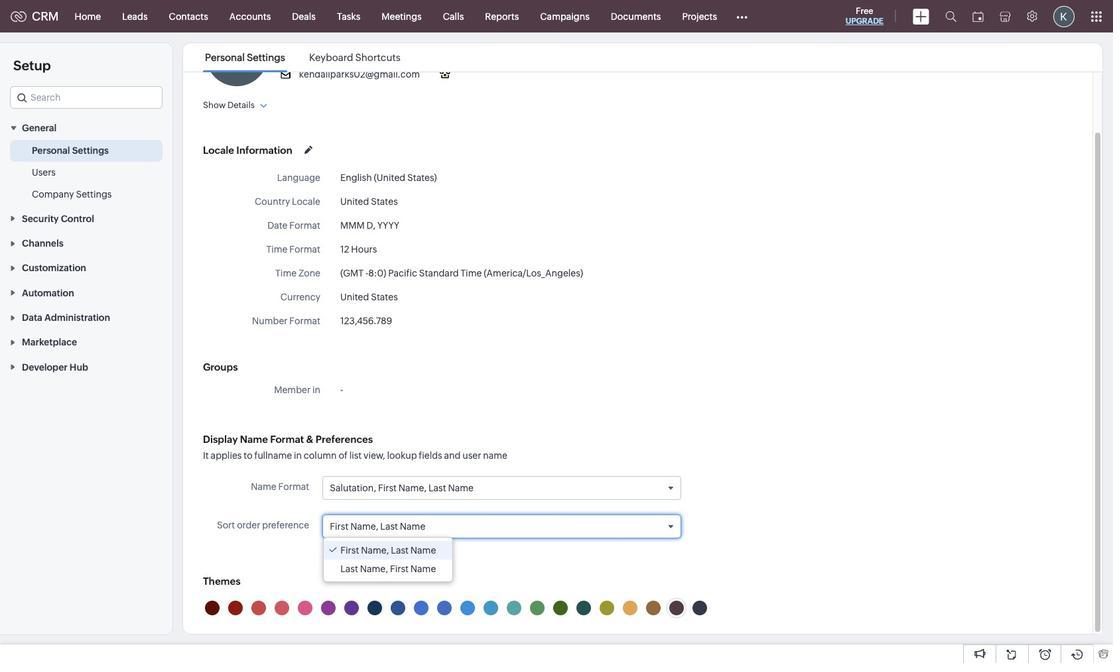 Task type: vqa. For each thing, say whether or not it's contained in the screenshot.


Task type: describe. For each thing, give the bounding box(es) containing it.
time format
[[266, 244, 320, 255]]

meetings link
[[371, 0, 432, 32]]

0 vertical spatial in
[[313, 385, 320, 395]]

control
[[61, 213, 94, 224]]

order
[[237, 520, 260, 531]]

time for time format
[[266, 244, 288, 255]]

0 vertical spatial settings
[[247, 52, 285, 63]]

keyboard shortcuts link
[[307, 52, 403, 63]]

country locale
[[255, 196, 320, 207]]

accounts
[[229, 11, 271, 22]]

&
[[306, 434, 314, 445]]

member in
[[274, 385, 320, 395]]

meetings
[[382, 11, 422, 22]]

(gmt
[[340, 268, 364, 279]]

developer hub
[[22, 362, 88, 373]]

automation button
[[0, 280, 173, 305]]

currency
[[280, 292, 320, 303]]

(united
[[374, 173, 406, 183]]

home
[[75, 11, 101, 22]]

settings inside company settings link
[[76, 189, 112, 200]]

format for date
[[290, 220, 320, 231]]

0 horizontal spatial locale
[[203, 144, 234, 156]]

personal inside general region
[[32, 146, 70, 156]]

calendar image
[[973, 11, 984, 22]]

customization
[[22, 263, 86, 274]]

create menu image
[[913, 8, 930, 24]]

member
[[274, 385, 311, 395]]

hub
[[70, 362, 88, 373]]

channels
[[22, 238, 63, 249]]

standard
[[419, 268, 459, 279]]

country
[[255, 196, 290, 207]]

campaigns
[[540, 11, 590, 22]]

number format
[[252, 316, 320, 326]]

format for time
[[290, 244, 320, 255]]

date
[[268, 220, 288, 231]]

8:0)
[[368, 268, 386, 279]]

upgrade
[[846, 17, 884, 26]]

sort
[[217, 520, 235, 531]]

company
[[32, 189, 74, 200]]

free
[[856, 6, 874, 16]]

profile image
[[1054, 6, 1075, 27]]

accounts link
[[219, 0, 282, 32]]

format for number
[[290, 316, 320, 326]]

united for currency
[[340, 292, 369, 303]]

preference
[[262, 520, 309, 531]]

data
[[22, 313, 42, 323]]

contacts link
[[158, 0, 219, 32]]

documents link
[[600, 0, 672, 32]]

security
[[22, 213, 59, 224]]

date format
[[268, 220, 320, 231]]

show
[[203, 100, 226, 110]]

free upgrade
[[846, 6, 884, 26]]

general button
[[0, 115, 173, 140]]

search image
[[946, 11, 957, 22]]

mmm d, yyyy
[[340, 220, 399, 231]]

crm
[[32, 9, 59, 23]]

display name format & preferences it applies to fullname in column of list view, lookup fields and user name
[[203, 434, 508, 461]]

leads link
[[112, 0, 158, 32]]

(gmt -8:0) pacific standard time (america/los_angeles)
[[340, 268, 583, 279]]

developer
[[22, 362, 68, 373]]

kendallparks02@gmail.com
[[299, 69, 420, 80]]

salutation, first name, last name
[[330, 483, 474, 494]]

applies
[[211, 451, 242, 461]]

list containing personal settings
[[193, 43, 413, 72]]

administration
[[44, 313, 110, 323]]

Other Modules field
[[728, 6, 756, 27]]

number
[[252, 316, 288, 326]]

it
[[203, 451, 209, 461]]

zone
[[299, 268, 320, 279]]

personal settings link for users link
[[32, 144, 109, 157]]

channels button
[[0, 231, 173, 255]]

security control button
[[0, 206, 173, 231]]

states for country locale
[[371, 196, 398, 207]]

pacific
[[388, 268, 417, 279]]

general
[[22, 123, 57, 134]]

campaigns link
[[530, 0, 600, 32]]

marketplace button
[[0, 330, 173, 355]]

leads
[[122, 11, 148, 22]]

users link
[[32, 166, 56, 179]]

home link
[[64, 0, 112, 32]]

calls link
[[432, 0, 475, 32]]

preferences
[[316, 434, 373, 445]]

information
[[236, 144, 293, 156]]

last name, first name
[[341, 564, 436, 575]]

fields
[[419, 451, 442, 461]]

states for currency
[[371, 292, 398, 303]]

company settings
[[32, 189, 112, 200]]



Task type: locate. For each thing, give the bounding box(es) containing it.
first name, last name inside field
[[330, 522, 426, 532]]

data administration
[[22, 313, 110, 323]]

name inside display name format & preferences it applies to fullname in column of list view, lookup fields and user name
[[240, 434, 268, 445]]

2 united from the top
[[340, 292, 369, 303]]

reports link
[[475, 0, 530, 32]]

2 vertical spatial settings
[[76, 189, 112, 200]]

last
[[429, 483, 446, 494], [380, 522, 398, 532], [391, 546, 409, 556], [341, 564, 358, 575]]

0 vertical spatial personal
[[205, 52, 245, 63]]

0 vertical spatial states
[[371, 196, 398, 207]]

personal settings down general dropdown button
[[32, 146, 109, 156]]

in inside display name format & preferences it applies to fullname in column of list view, lookup fields and user name
[[294, 451, 302, 461]]

time left zone
[[275, 268, 297, 279]]

0 vertical spatial first name, last name
[[330, 522, 426, 532]]

first name, last name
[[330, 522, 426, 532], [341, 546, 436, 556]]

format inside display name format & preferences it applies to fullname in column of list view, lookup fields and user name
[[270, 434, 304, 445]]

show details link
[[203, 100, 267, 110]]

1 horizontal spatial personal settings link
[[203, 52, 287, 63]]

format down fullname
[[278, 482, 309, 492]]

in right the member
[[313, 385, 320, 395]]

in left 'column'
[[294, 451, 302, 461]]

deals
[[292, 11, 316, 22]]

projects link
[[672, 0, 728, 32]]

list
[[193, 43, 413, 72]]

1 united from the top
[[340, 196, 369, 207]]

united states
[[340, 196, 398, 207], [340, 292, 398, 303]]

in
[[313, 385, 320, 395], [294, 451, 302, 461]]

1 united states from the top
[[340, 196, 398, 207]]

1 vertical spatial -
[[340, 385, 343, 395]]

logo image
[[11, 11, 27, 22]]

0 horizontal spatial personal
[[32, 146, 70, 156]]

format down the currency
[[290, 316, 320, 326]]

0 vertical spatial personal settings link
[[203, 52, 287, 63]]

mmm
[[340, 220, 365, 231]]

settings up security control dropdown button
[[76, 189, 112, 200]]

united
[[340, 196, 369, 207], [340, 292, 369, 303]]

(america/los_angeles)
[[484, 268, 583, 279]]

0 vertical spatial united states
[[340, 196, 398, 207]]

time zone
[[275, 268, 320, 279]]

create menu element
[[905, 0, 938, 32]]

time for time zone
[[275, 268, 297, 279]]

name
[[483, 451, 508, 461]]

format up zone
[[290, 244, 320, 255]]

1 vertical spatial personal settings link
[[32, 144, 109, 157]]

sort order preference
[[217, 520, 309, 531]]

name
[[240, 434, 268, 445], [251, 482, 277, 492], [448, 483, 474, 494], [400, 522, 426, 532], [411, 546, 436, 556], [411, 564, 436, 575]]

- right member in
[[340, 385, 343, 395]]

deals link
[[282, 0, 326, 32]]

1 vertical spatial united states
[[340, 292, 398, 303]]

details
[[228, 100, 255, 110]]

1 vertical spatial personal settings
[[32, 146, 109, 156]]

personal settings link down general dropdown button
[[32, 144, 109, 157]]

hours
[[351, 244, 377, 255]]

1 horizontal spatial locale
[[292, 196, 320, 207]]

1 horizontal spatial in
[[313, 385, 320, 395]]

keyboard shortcuts
[[309, 52, 401, 63]]

0 horizontal spatial in
[[294, 451, 302, 461]]

developer hub button
[[0, 355, 173, 379]]

personal settings link down accounts "link"
[[203, 52, 287, 63]]

lookup
[[387, 451, 417, 461]]

profile element
[[1046, 0, 1083, 32]]

personal settings inside general region
[[32, 146, 109, 156]]

projects
[[682, 11, 717, 22]]

1 vertical spatial locale
[[292, 196, 320, 207]]

0 horizontal spatial -
[[340, 385, 343, 395]]

display
[[203, 434, 238, 445]]

salutation,
[[330, 483, 376, 494]]

of
[[339, 451, 348, 461]]

data administration button
[[0, 305, 173, 330]]

Salutation, First Name, Last Name field
[[323, 477, 681, 500]]

united down english
[[340, 196, 369, 207]]

2 states from the top
[[371, 292, 398, 303]]

personal settings
[[205, 52, 285, 63], [32, 146, 109, 156]]

personal settings link for the keyboard shortcuts link
[[203, 52, 287, 63]]

0 vertical spatial personal settings
[[205, 52, 285, 63]]

english (united states)
[[340, 173, 437, 183]]

time right standard
[[461, 268, 482, 279]]

security control
[[22, 213, 94, 224]]

personal up users link
[[32, 146, 70, 156]]

1 vertical spatial states
[[371, 292, 398, 303]]

united down (gmt
[[340, 292, 369, 303]]

language
[[277, 173, 320, 183]]

tasks
[[337, 11, 361, 22]]

0 horizontal spatial personal settings
[[32, 146, 109, 156]]

list
[[349, 451, 362, 461]]

locale down language
[[292, 196, 320, 207]]

yyyy
[[377, 220, 399, 231]]

0 vertical spatial united
[[340, 196, 369, 207]]

format up time format
[[290, 220, 320, 231]]

first
[[378, 483, 397, 494], [330, 522, 349, 532], [341, 546, 359, 556], [390, 564, 409, 575]]

automation
[[22, 288, 74, 298]]

1 vertical spatial settings
[[72, 146, 109, 156]]

0 vertical spatial locale
[[203, 144, 234, 156]]

tree
[[324, 538, 453, 582]]

locale information
[[203, 144, 293, 156]]

general region
[[0, 140, 173, 206]]

column
[[304, 451, 337, 461]]

setup
[[13, 58, 51, 73]]

united states for currency
[[340, 292, 398, 303]]

documents
[[611, 11, 661, 22]]

personal settings down accounts "link"
[[205, 52, 285, 63]]

english
[[340, 173, 372, 183]]

personal inside list
[[205, 52, 245, 63]]

locale
[[203, 144, 234, 156], [292, 196, 320, 207]]

users
[[32, 167, 56, 178]]

shortcuts
[[355, 52, 401, 63]]

themes
[[203, 576, 241, 587]]

marketplace
[[22, 337, 77, 348]]

crm link
[[11, 9, 59, 23]]

settings down general dropdown button
[[72, 146, 109, 156]]

calls
[[443, 11, 464, 22]]

d,
[[367, 220, 376, 231]]

1 vertical spatial united
[[340, 292, 369, 303]]

1 horizontal spatial personal settings
[[205, 52, 285, 63]]

user
[[463, 451, 481, 461]]

united states up mmm d, yyyy at the left top
[[340, 196, 398, 207]]

company settings link
[[32, 188, 112, 201]]

format up fullname
[[270, 434, 304, 445]]

view,
[[364, 451, 385, 461]]

1 horizontal spatial personal
[[205, 52, 245, 63]]

First Name, Last Name field
[[323, 516, 681, 538]]

united states up 123,456.789
[[340, 292, 398, 303]]

tasks link
[[326, 0, 371, 32]]

show details
[[203, 100, 255, 110]]

name,
[[399, 483, 427, 494], [350, 522, 379, 532], [361, 546, 389, 556], [360, 564, 388, 575]]

to
[[244, 451, 253, 461]]

Search text field
[[11, 87, 162, 108]]

fullname
[[255, 451, 292, 461]]

keyboard
[[309, 52, 353, 63]]

states)
[[407, 173, 437, 183]]

personal
[[205, 52, 245, 63], [32, 146, 70, 156]]

search element
[[938, 0, 965, 33]]

0 vertical spatial -
[[366, 268, 368, 279]]

united states for country locale
[[340, 196, 398, 207]]

states down "8:0)"
[[371, 292, 398, 303]]

contacts
[[169, 11, 208, 22]]

time down date at the top left of page
[[266, 244, 288, 255]]

personal up show details at the top left of page
[[205, 52, 245, 63]]

1 horizontal spatial -
[[366, 268, 368, 279]]

1 vertical spatial in
[[294, 451, 302, 461]]

None field
[[10, 86, 163, 109]]

1 vertical spatial first name, last name
[[341, 546, 436, 556]]

1 vertical spatial personal
[[32, 146, 70, 156]]

customization button
[[0, 255, 173, 280]]

settings
[[247, 52, 285, 63], [72, 146, 109, 156], [76, 189, 112, 200]]

0 horizontal spatial personal settings link
[[32, 144, 109, 157]]

locale down show
[[203, 144, 234, 156]]

settings down accounts "link"
[[247, 52, 285, 63]]

united for country locale
[[340, 196, 369, 207]]

states up yyyy
[[371, 196, 398, 207]]

name format
[[251, 482, 309, 492]]

tree containing first name, last name
[[324, 538, 453, 582]]

12
[[340, 244, 349, 255]]

format for name
[[278, 482, 309, 492]]

1 states from the top
[[371, 196, 398, 207]]

groups
[[203, 362, 238, 373]]

2 united states from the top
[[340, 292, 398, 303]]

- right (gmt
[[366, 268, 368, 279]]



